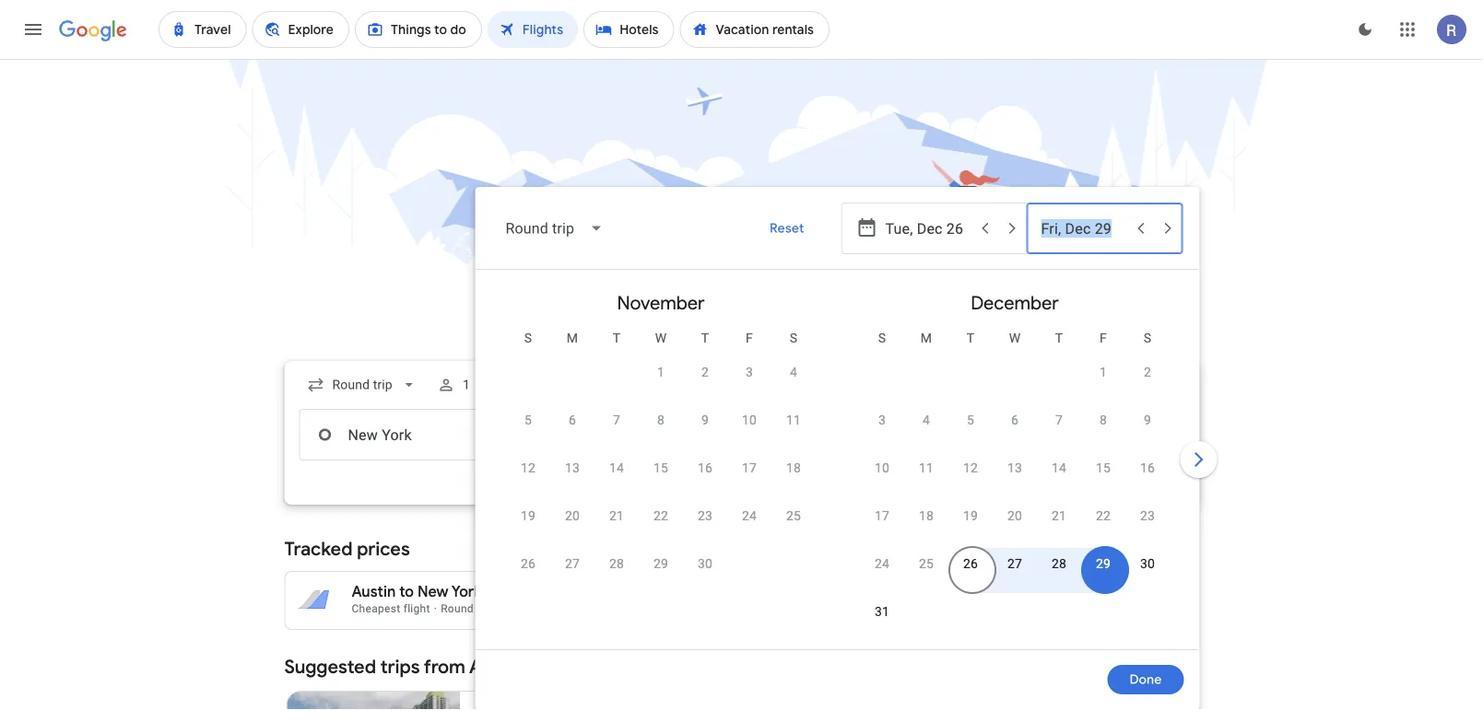 Task type: locate. For each thing, give the bounding box(es) containing it.
22 for the fri, dec 22 element
[[1096, 508, 1111, 524]]

0 horizontal spatial 16 button
[[683, 459, 727, 503]]

22 left 'sat, dec 23' element
[[1096, 508, 1111, 524]]

0 horizontal spatial 15 button
[[638, 459, 683, 503]]

16 right fri, dec 15 element
[[1140, 461, 1155, 476]]

28 button right 'wed, dec 27' element
[[1037, 555, 1081, 599]]

row
[[638, 348, 816, 408], [1081, 348, 1170, 408], [506, 403, 816, 455], [860, 403, 1170, 455], [506, 451, 816, 503], [860, 451, 1170, 503], [506, 499, 816, 551], [860, 499, 1170, 551], [506, 547, 727, 599], [860, 547, 1170, 599]]

1 horizontal spatial 25
[[919, 556, 934, 572]]

1 horizontal spatial 30 button
[[1125, 555, 1170, 599]]

15 left sat, dec 16 element
[[1096, 461, 1111, 476]]

21 button inside november row group
[[594, 507, 638, 551]]

4 t from the left
[[1055, 331, 1063, 346]]

29 button
[[638, 555, 683, 599], [1081, 555, 1125, 599]]

7 for tue, nov 7 element
[[613, 413, 620, 428]]

13 right 'tue, dec 12' element
[[1007, 461, 1022, 476]]

22 inside november row group
[[653, 508, 668, 524]]

30 inside november row group
[[697, 556, 712, 572]]

0 horizontal spatial 27 button
[[550, 555, 594, 599]]

4 s from the left
[[1144, 331, 1151, 346]]

2 14 button from the left
[[1037, 459, 1081, 503]]

1 button for december
[[1081, 363, 1125, 408]]

3 for sun, dec 3 'element'
[[878, 413, 886, 428]]

reset button
[[748, 207, 827, 251]]

0 horizontal spatial 4 button
[[771, 363, 816, 408]]

explore
[[732, 495, 777, 512], [1053, 659, 1098, 676]]

4 button up mon, dec 11 element
[[904, 411, 948, 455]]

1 horizontal spatial 4
[[922, 413, 930, 428]]

18 button up the mon, dec 25 element
[[904, 507, 948, 551]]

17 inside december row group
[[874, 508, 889, 524]]

austin
[[352, 583, 396, 602], [469, 656, 524, 679]]

1 26 from the left
[[520, 556, 535, 572]]

9 inside december row group
[[1144, 413, 1151, 428]]

2 23 button from the left
[[1125, 507, 1170, 551]]

8 right tue, nov 7 element
[[657, 413, 664, 428]]

13 inside december row group
[[1007, 461, 1022, 476]]

2 30 from the left
[[1140, 556, 1155, 572]]

austin to new york or newark
[[352, 583, 557, 602]]

1 vertical spatial 3
[[878, 413, 886, 428]]

30 button right fri, dec 29, departure date. element
[[1125, 555, 1170, 599]]

2
[[701, 365, 709, 380], [1144, 365, 1151, 380]]

25
[[786, 508, 801, 524], [919, 556, 934, 572]]

to up flight
[[399, 583, 414, 602]]

6
[[568, 413, 576, 428], [1011, 413, 1018, 428]]

2 30 button from the left
[[1125, 555, 1170, 599]]

18
[[786, 461, 801, 476], [919, 508, 934, 524]]

2 f from the left
[[1100, 331, 1107, 346]]

13 button inside december row group
[[993, 459, 1037, 503]]

1 m from the left
[[566, 331, 578, 346]]

8 button up fri, dec 15 element
[[1081, 411, 1125, 455]]

1 horizontal spatial 4 button
[[904, 411, 948, 455]]

15
[[653, 461, 668, 476], [1096, 461, 1111, 476]]

0 horizontal spatial 7
[[613, 413, 620, 428]]

1 13 from the left
[[565, 461, 580, 476]]

change appearance image
[[1343, 7, 1388, 52]]

1 horizontal spatial 14
[[1051, 461, 1066, 476]]

11 for 'sat, nov 11' element on the bottom of the page
[[786, 413, 801, 428]]

20 button up 'wed, dec 27' element
[[993, 507, 1037, 551]]

2 button up thu, nov 9 element
[[683, 363, 727, 408]]

1 12 from the left
[[520, 461, 535, 476]]

2 29 from the left
[[1096, 556, 1111, 572]]

2 inside november row group
[[701, 365, 709, 380]]

mon, dec 4 element
[[922, 411, 930, 430]]

cheapest
[[352, 603, 401, 616]]

6 inside november row group
[[568, 413, 576, 428]]

trip
[[477, 603, 494, 616]]

10 button
[[727, 411, 771, 455], [860, 459, 904, 503]]

1 6 from the left
[[568, 413, 576, 428]]

2 15 from the left
[[1096, 461, 1111, 476]]

november
[[617, 291, 704, 315]]

0 horizontal spatial 14 button
[[594, 459, 638, 503]]

11 inside december row group
[[919, 461, 934, 476]]

0 vertical spatial 17
[[742, 461, 757, 476]]

11 button up mon, dec 18 element
[[904, 459, 948, 503]]

1 14 from the left
[[609, 461, 624, 476]]

2 6 button from the left
[[993, 411, 1037, 455]]

17 button up fri, nov 24 element
[[727, 459, 771, 503]]

2 16 from the left
[[1140, 461, 1155, 476]]

None text field
[[299, 409, 559, 461]]

1 vertical spatial 4 button
[[904, 411, 948, 455]]

wed, nov 1 element
[[657, 363, 664, 382]]

1 5 from the left
[[524, 413, 532, 428]]

1 horizontal spatial 24 button
[[860, 555, 904, 599]]

15 inside november row group
[[653, 461, 668, 476]]

16 button
[[683, 459, 727, 503], [1125, 459, 1170, 503]]

25 button right fri, nov 24 element
[[771, 507, 816, 551]]

21 inside december row group
[[1051, 508, 1066, 524]]

1 horizontal spatial 10
[[874, 461, 889, 476]]

1 horizontal spatial f
[[1100, 331, 1107, 346]]

to inside button
[[1011, 583, 1026, 602]]

2 button
[[683, 363, 727, 408], [1125, 363, 1170, 408]]

december
[[971, 291, 1059, 315]]

0 vertical spatial 24 button
[[727, 507, 771, 551]]

thu, nov 2 element
[[701, 363, 709, 382]]

0 horizontal spatial 1 button
[[638, 363, 683, 408]]

1 horizontal spatial 5
[[967, 413, 974, 428]]

2 7 from the left
[[1055, 413, 1063, 428]]

15 button up 'wed, nov 22' element at left bottom
[[638, 459, 683, 503]]

13 left tue, nov 14 element
[[565, 461, 580, 476]]

2 14 from the left
[[1051, 461, 1066, 476]]

Return text field
[[1041, 204, 1126, 254], [1041, 410, 1169, 460]]

11 button up sat, nov 18 element
[[771, 411, 816, 455]]

0 horizontal spatial 9 button
[[683, 411, 727, 455]]

23 for thu, nov 23 element
[[697, 508, 712, 524]]

3 right thu, nov 2 element
[[745, 365, 753, 380]]

8 button up wed, nov 15 element
[[638, 411, 683, 455]]

6 for wed, dec 6 "element"
[[1011, 413, 1018, 428]]

20 button
[[550, 507, 594, 551], [993, 507, 1037, 551]]

19 left wed, dec 20 'element'
[[963, 508, 978, 524]]

8 inside december row group
[[1099, 413, 1107, 428]]

7 button
[[594, 411, 638, 455], [1037, 411, 1081, 455]]

9 right fri, dec 8 element
[[1144, 413, 1151, 428]]

1 horizontal spatial 17 button
[[860, 507, 904, 551]]

1 horizontal spatial 2
[[1144, 365, 1151, 380]]

mon, dec 11 element
[[919, 459, 934, 478]]

8 for wed, nov 8 element on the left of the page
[[657, 413, 664, 428]]

wed, nov 8 element
[[657, 411, 664, 430]]

3
[[745, 365, 753, 380], [878, 413, 886, 428]]

2 20 from the left
[[1007, 508, 1022, 524]]

explore inside button
[[732, 495, 777, 512]]

2 19 button from the left
[[948, 507, 993, 551]]

28 for thu, dec 28 element
[[1051, 556, 1066, 572]]

1 horizontal spatial to
[[1011, 583, 1026, 602]]

24
[[742, 508, 757, 524], [874, 556, 889, 572]]

2 button for december
[[1125, 363, 1170, 408]]

24 left the mon, dec 25 element
[[874, 556, 889, 572]]

1 horizontal spatial w
[[1009, 331, 1020, 346]]

sun, dec 31 element
[[874, 603, 889, 621]]

22 button up wed, nov 29 element
[[638, 507, 683, 551]]

20 left 'tue, nov 21' element
[[565, 508, 580, 524]]

0 horizontal spatial 25
[[786, 508, 801, 524]]

30 inside december row group
[[1140, 556, 1155, 572]]

26 inside november row group
[[520, 556, 535, 572]]

7
[[613, 413, 620, 428], [1055, 413, 1063, 428]]

row containing 17
[[860, 499, 1170, 551]]

4 inside december row group
[[922, 413, 930, 428]]

sun, nov 5 element
[[524, 411, 532, 430]]

0 horizontal spatial 13
[[565, 461, 580, 476]]

2 inside december row group
[[1144, 365, 1151, 380]]

mon, dec 25 element
[[919, 555, 934, 573]]

1 27 from the left
[[565, 556, 580, 572]]

0 horizontal spatial 29 button
[[638, 555, 683, 599]]

12 inside december row group
[[963, 461, 978, 476]]

1 15 button from the left
[[638, 459, 683, 503]]

20 inside december row group
[[1007, 508, 1022, 524]]

25 inside december row group
[[919, 556, 934, 572]]

f inside november row group
[[745, 331, 753, 346]]

1 28 button from the left
[[594, 555, 638, 599]]

mon, nov 20 element
[[565, 507, 580, 526]]

20 right tue, dec 19 element
[[1007, 508, 1022, 524]]

1 horizontal spatial 13
[[1007, 461, 1022, 476]]

1 20 button from the left
[[550, 507, 594, 551]]

29 button right tue, nov 28 'element'
[[638, 555, 683, 599]]

w for november
[[655, 331, 666, 346]]

14 left fri, dec 15 element
[[1051, 461, 1066, 476]]

2 28 from the left
[[1051, 556, 1066, 572]]

or
[[486, 583, 501, 602]]

19 button up tue, dec 26, departure date. element
[[948, 507, 993, 551]]

mon, dec 18 element
[[919, 507, 934, 526]]

1 16 from the left
[[697, 461, 712, 476]]

21 left 'wed, nov 22' element at left bottom
[[609, 508, 624, 524]]

14 inside december row group
[[1051, 461, 1066, 476]]

1 horizontal spatial 8 button
[[1081, 411, 1125, 455]]

1 horizontal spatial 23
[[1140, 508, 1155, 524]]

sat, dec 9 element
[[1144, 411, 1151, 430]]

22 button up fri, dec 29, departure date. element
[[1081, 507, 1125, 551]]

sat, dec 2 element
[[1144, 363, 1151, 382]]

2 m from the left
[[920, 331, 932, 346]]

2 12 from the left
[[963, 461, 978, 476]]

0 horizontal spatial 28 button
[[594, 555, 638, 599]]

15 inside december row group
[[1096, 461, 1111, 476]]

10 inside december row group
[[874, 461, 889, 476]]

sun, dec 10 element
[[874, 459, 889, 478]]

fri, dec 1 element
[[1099, 363, 1107, 382]]

2 6 from the left
[[1011, 413, 1018, 428]]

16 button up thu, nov 23 element
[[683, 459, 727, 503]]

0 horizontal spatial 20
[[565, 508, 580, 524]]

1 horizontal spatial 19 button
[[948, 507, 993, 551]]

1 horizontal spatial 11
[[919, 461, 934, 476]]

fri, dec 22 element
[[1096, 507, 1111, 526]]

1 horizontal spatial 12 button
[[948, 459, 993, 503]]

1 horizontal spatial 13 button
[[993, 459, 1037, 503]]

1 16 button from the left
[[683, 459, 727, 503]]

0 vertical spatial austin
[[352, 583, 396, 602]]

27 button
[[550, 555, 594, 599], [993, 555, 1037, 599]]

0 horizontal spatial austin
[[352, 583, 396, 602]]

0 horizontal spatial to
[[399, 583, 414, 602]]

24 right thu, nov 23 element
[[742, 508, 757, 524]]

1 7 from the left
[[613, 413, 620, 428]]

to
[[399, 583, 414, 602], [1011, 583, 1026, 602]]

 image inside tracked prices region
[[434, 603, 437, 616]]

29 right tue, nov 28 'element'
[[653, 556, 668, 572]]

20 button up mon, nov 27 element at bottom left
[[550, 507, 594, 551]]

row containing 26
[[506, 547, 727, 599]]

wed, nov 29 element
[[653, 555, 668, 573]]

2 27 from the left
[[1007, 556, 1022, 572]]

1 horizontal spatial 20
[[1007, 508, 1022, 524]]

tue, nov 14 element
[[609, 459, 624, 478]]

1 21 from the left
[[609, 508, 624, 524]]

28 right mon, nov 27 element at bottom left
[[609, 556, 624, 572]]

0 horizontal spatial 29
[[653, 556, 668, 572]]

5 button
[[506, 411, 550, 455], [948, 411, 993, 455]]

18 inside november row group
[[786, 461, 801, 476]]

w
[[655, 331, 666, 346], [1009, 331, 1020, 346]]

13 button inside november row group
[[550, 459, 594, 503]]

2 2 from the left
[[1144, 365, 1151, 380]]

1 horizontal spatial 28 button
[[1037, 555, 1081, 599]]

1 horizontal spatial 15 button
[[1081, 459, 1125, 503]]

30 for sat, dec 30 element
[[1140, 556, 1155, 572]]

1 1 button from the left
[[638, 363, 683, 408]]

tue, nov 7 element
[[613, 411, 620, 430]]

24 inside november row group
[[742, 508, 757, 524]]

5 left wed, dec 6 "element"
[[967, 413, 974, 428]]

m inside row group
[[920, 331, 932, 346]]

19 left the mon, nov 20 element
[[520, 508, 535, 524]]

1 button up wed, nov 8 element on the left of the page
[[638, 363, 683, 408]]

mon, nov 27 element
[[565, 555, 580, 573]]

23 button up thu, nov 30 element at bottom
[[683, 507, 727, 551]]

1 15 from the left
[[653, 461, 668, 476]]

17
[[742, 461, 757, 476], [874, 508, 889, 524]]

11 button
[[771, 411, 816, 455], [904, 459, 948, 503]]

1 horizontal spatial 18
[[919, 508, 934, 524]]

sat, dec 30 element
[[1140, 555, 1155, 573]]

25 for sat, nov 25 element
[[786, 508, 801, 524]]

10 button up fri, nov 17 element
[[727, 411, 771, 455]]

4 for sat, nov 4 element
[[790, 365, 797, 380]]

0 horizontal spatial 6 button
[[550, 411, 594, 455]]

21
[[609, 508, 624, 524], [1051, 508, 1066, 524]]

s
[[524, 331, 532, 346], [789, 331, 797, 346], [878, 331, 886, 346], [1144, 331, 1151, 346]]

18 right sun, dec 17 element
[[919, 508, 934, 524]]

2 right fri, dec 1 element
[[1144, 365, 1151, 380]]

1 to from the left
[[399, 583, 414, 602]]

14
[[609, 461, 624, 476], [1051, 461, 1066, 476]]

22
[[653, 508, 668, 524], [1096, 508, 1111, 524]]

10 left mon, dec 11 element
[[874, 461, 889, 476]]

22 for 'wed, nov 22' element at left bottom
[[653, 508, 668, 524]]

newark
[[504, 583, 557, 602]]

5 for tue, dec 5 element
[[967, 413, 974, 428]]

1 horizontal spatial 12
[[963, 461, 978, 476]]

13 button
[[550, 459, 594, 503], [993, 459, 1037, 503]]

1 horizontal spatial 2 button
[[1125, 363, 1170, 408]]

thu, nov 30 element
[[697, 555, 712, 573]]

0 horizontal spatial 25 button
[[771, 507, 816, 551]]

1 horizontal spatial 10 button
[[860, 459, 904, 503]]

2 8 button from the left
[[1081, 411, 1125, 455]]

9 inside november row group
[[701, 413, 709, 428]]

22 left thu, nov 23 element
[[653, 508, 668, 524]]

0 horizontal spatial 5
[[524, 413, 532, 428]]

1 30 button from the left
[[683, 555, 727, 599]]

26
[[520, 556, 535, 572], [963, 556, 978, 572]]

23
[[697, 508, 712, 524], [1140, 508, 1155, 524]]

12
[[520, 461, 535, 476], [963, 461, 978, 476]]

m
[[566, 331, 578, 346], [920, 331, 932, 346]]

None field
[[491, 207, 619, 251], [299, 369, 426, 402], [491, 207, 619, 251], [299, 369, 426, 402]]

w inside november row group
[[655, 331, 666, 346]]

16
[[697, 461, 712, 476], [1140, 461, 1155, 476]]

22 inside december row group
[[1096, 508, 1111, 524]]

0 horizontal spatial 15
[[653, 461, 668, 476]]

13 for the mon, nov 13 element
[[565, 461, 580, 476]]

4 button
[[771, 363, 816, 408], [904, 411, 948, 455]]

s up sun, dec 3 'element'
[[878, 331, 886, 346]]

f inside december row group
[[1100, 331, 1107, 346]]

thu, nov 23 element
[[697, 507, 712, 526]]

17 button
[[727, 459, 771, 503], [860, 507, 904, 551]]

tue, dec 26, departure date. element
[[963, 555, 978, 573]]

16 button inside november row group
[[683, 459, 727, 503]]

3 inside row
[[878, 413, 886, 428]]

1 horizontal spatial 9
[[1144, 413, 1151, 428]]

27 inside december row group
[[1007, 556, 1022, 572]]

1 horizontal spatial 16
[[1140, 461, 1155, 476]]

1
[[657, 365, 664, 380], [1099, 365, 1107, 380], [463, 378, 470, 393]]

20 inside november row group
[[565, 508, 580, 524]]

0 horizontal spatial w
[[655, 331, 666, 346]]

0 horizontal spatial 30
[[697, 556, 712, 572]]

1 23 from the left
[[697, 508, 712, 524]]

12 inside november row group
[[520, 461, 535, 476]]

28 inside november row group
[[609, 556, 624, 572]]

3 inside november row group
[[745, 365, 753, 380]]

3 button
[[727, 363, 771, 408], [860, 411, 904, 455]]

sun, dec 24 element
[[874, 555, 889, 573]]

all
[[1163, 541, 1177, 558]]

6 inside december row group
[[1011, 413, 1018, 428]]

1 horizontal spatial 29 button
[[1081, 555, 1125, 599]]

0 horizontal spatial 8 button
[[638, 411, 683, 455]]

23 for 'sat, dec 23' element
[[1140, 508, 1155, 524]]

1 inside popup button
[[463, 378, 470, 393]]

18 inside december row group
[[919, 508, 934, 524]]

1 button up fri, dec 8 element
[[1081, 363, 1125, 408]]

6 button up the mon, nov 13 element
[[550, 411, 594, 455]]

12 left the mon, nov 13 element
[[520, 461, 535, 476]]

29 right thu, dec 28 element
[[1096, 556, 1111, 572]]

6 button
[[550, 411, 594, 455], [993, 411, 1037, 455]]

29 for fri, dec 29, departure date. element
[[1096, 556, 1111, 572]]

1 12 button from the left
[[506, 459, 550, 503]]

t
[[612, 331, 620, 346], [701, 331, 709, 346], [966, 331, 974, 346], [1055, 331, 1063, 346]]

1 vertical spatial 11 button
[[904, 459, 948, 503]]

2 8 from the left
[[1099, 413, 1107, 428]]

27 right the sun, nov 26 element
[[565, 556, 580, 572]]

1 horizontal spatial 19
[[963, 508, 978, 524]]

21 button up thu, dec 28 element
[[1037, 507, 1081, 551]]

m inside row group
[[566, 331, 578, 346]]

20
[[565, 508, 580, 524], [1007, 508, 1022, 524]]

trips
[[381, 656, 420, 679]]

0 horizontal spatial 18
[[786, 461, 801, 476]]

2 1 button from the left
[[1081, 363, 1125, 408]]

26 up 'dallas'
[[963, 556, 978, 572]]

19 button
[[506, 507, 550, 551], [948, 507, 993, 551]]

1 vertical spatial 18 button
[[904, 507, 948, 551]]

1 horizontal spatial 8
[[1099, 413, 1107, 428]]

f
[[745, 331, 753, 346], [1100, 331, 1107, 346]]

13 button up the mon, nov 20 element
[[550, 459, 594, 503]]

24 button
[[727, 507, 771, 551], [860, 555, 904, 599]]

2 t from the left
[[701, 331, 709, 346]]

1 horizontal spatial 9 button
[[1125, 411, 1170, 455]]

23 inside december row group
[[1140, 508, 1155, 524]]

1 vertical spatial 17
[[874, 508, 889, 524]]

9
[[701, 413, 709, 428], [1144, 413, 1151, 428]]

1 vertical spatial 11
[[919, 461, 934, 476]]

3 for fri, nov 3 element
[[745, 365, 753, 380]]

27
[[565, 556, 580, 572], [1007, 556, 1022, 572]]

21 left the fri, dec 22 element
[[1051, 508, 1066, 524]]

14 button
[[594, 459, 638, 503], [1037, 459, 1081, 503]]

6 button up the wed, dec 13 element
[[993, 411, 1037, 455]]

2 5 from the left
[[967, 413, 974, 428]]

15 for fri, dec 15 element
[[1096, 461, 1111, 476]]

1 horizontal spatial 27
[[1007, 556, 1022, 572]]

0 horizontal spatial 12
[[520, 461, 535, 476]]

thu, nov 16 element
[[697, 459, 712, 478]]

25 left tue, dec 26, departure date. element
[[919, 556, 934, 572]]

main menu image
[[22, 18, 44, 41]]

row containing 24
[[860, 547, 1170, 599]]

16 inside november row group
[[697, 461, 712, 476]]

19 inside november row group
[[520, 508, 535, 524]]

25 right fri, nov 24 element
[[786, 508, 801, 524]]

19 inside december row group
[[963, 508, 978, 524]]

1 vertical spatial 25 button
[[904, 555, 948, 599]]

1 29 from the left
[[653, 556, 668, 572]]

6 right tue, dec 5 element
[[1011, 413, 1018, 428]]

2 26 from the left
[[963, 556, 978, 572]]

12 for 'tue, dec 12' element
[[963, 461, 978, 476]]

2 for november
[[701, 365, 709, 380]]

1 button for november
[[638, 363, 683, 408]]

8 right thu, dec 7 element
[[1099, 413, 1107, 428]]

0 horizontal spatial 20 button
[[550, 507, 594, 551]]

2 26 button from the left
[[948, 555, 993, 599]]

2 to from the left
[[1011, 583, 1026, 602]]

29
[[653, 556, 668, 572], [1096, 556, 1111, 572]]

sun, nov 12 element
[[520, 459, 535, 478]]

11
[[786, 413, 801, 428], [919, 461, 934, 476]]

tue, dec 19 element
[[963, 507, 978, 526]]

row containing 3
[[860, 403, 1170, 455]]

wed, nov 15 element
[[653, 459, 668, 478]]

1 s from the left
[[524, 331, 532, 346]]

9 button
[[683, 411, 727, 455], [1125, 411, 1170, 455]]

11 inside november row group
[[786, 413, 801, 428]]

w up wed, nov 1 element at the left bottom
[[655, 331, 666, 346]]

2 13 button from the left
[[993, 459, 1037, 503]]

1 26 button from the left
[[506, 555, 550, 599]]

23 left fri, nov 24 element
[[697, 508, 712, 524]]

26 for the sun, nov 26 element
[[520, 556, 535, 572]]

1 28 from the left
[[609, 556, 624, 572]]

28 up chicago
[[1051, 556, 1066, 572]]

3 button up fri, nov 10 element
[[727, 363, 771, 408]]

28
[[609, 556, 624, 572], [1051, 556, 1066, 572]]

w down december
[[1009, 331, 1020, 346]]

17 left mon, dec 18 element
[[874, 508, 889, 524]]

8 inside november row group
[[657, 413, 664, 428]]

m for november
[[566, 331, 578, 346]]

1 inside december row group
[[1099, 365, 1107, 380]]

5 button up "sun, nov 12" "element"
[[506, 411, 550, 455]]

2 22 from the left
[[1096, 508, 1111, 524]]

2 5 button from the left
[[948, 411, 993, 455]]

17 inside november row group
[[742, 461, 757, 476]]

1 horizontal spatial 21
[[1051, 508, 1066, 524]]

12 button up sun, nov 19 element
[[506, 459, 550, 503]]

row containing 19
[[506, 499, 816, 551]]

w for december
[[1009, 331, 1020, 346]]

explore destinations
[[1053, 659, 1177, 676]]

1 7 button from the left
[[594, 411, 638, 455]]

5 left mon, nov 6 element
[[524, 413, 532, 428]]

1 27 button from the left
[[550, 555, 594, 599]]

0 horizontal spatial 2 button
[[683, 363, 727, 408]]

1 2 from the left
[[701, 365, 709, 380]]

2 right wed, nov 1 element at the left bottom
[[701, 365, 709, 380]]

2 w from the left
[[1009, 331, 1020, 346]]

1 vertical spatial 17 button
[[860, 507, 904, 551]]

15 button
[[638, 459, 683, 503], [1081, 459, 1125, 503]]

1 horizontal spatial 22 button
[[1081, 507, 1125, 551]]

2 16 button from the left
[[1125, 459, 1170, 503]]

29 for wed, nov 29 element
[[653, 556, 668, 572]]

0 vertical spatial 11
[[786, 413, 801, 428]]

suggested trips from austin region
[[284, 645, 1199, 711]]

s up sat, dec 2 element
[[1144, 331, 1151, 346]]

1 13 button from the left
[[550, 459, 594, 503]]

fri, nov 10 element
[[742, 411, 757, 430]]

to down 'wed, dec 27' element
[[1011, 583, 1026, 602]]

view
[[1131, 541, 1160, 558]]

2 button up sat, dec 9 element
[[1125, 363, 1170, 408]]

4 inside november row group
[[790, 365, 797, 380]]

november row group
[[484, 278, 838, 643]]

18 for mon, dec 18 element
[[919, 508, 934, 524]]

14 inside november row group
[[609, 461, 624, 476]]

0 horizontal spatial 17 button
[[727, 459, 771, 503]]

29 inside november row group
[[653, 556, 668, 572]]

10 inside november row group
[[742, 413, 757, 428]]

24 inside december row group
[[874, 556, 889, 572]]

19 for sun, nov 19 element
[[520, 508, 535, 524]]

sat, nov 4 element
[[790, 363, 797, 382]]

12 button up tue, dec 19 element
[[948, 459, 993, 503]]

1 vertical spatial austin
[[469, 656, 524, 679]]

1 horizontal spatial explore
[[1053, 659, 1098, 676]]

26 inside december row group
[[963, 556, 978, 572]]

7 inside december row group
[[1055, 413, 1063, 428]]

new
[[418, 583, 449, 602]]

23 up view
[[1140, 508, 1155, 524]]

12 down departure text field
[[963, 461, 978, 476]]

tue, nov 21 element
[[609, 507, 624, 526]]

25 inside november row group
[[786, 508, 801, 524]]

27 for 'wed, dec 27' element
[[1007, 556, 1022, 572]]

30 button
[[683, 555, 727, 599], [1125, 555, 1170, 599]]

s up sun, nov 5 element
[[524, 331, 532, 346]]

21 inside november row group
[[609, 508, 624, 524]]

14 button up 'tue, nov 21' element
[[594, 459, 638, 503]]

25 button
[[771, 507, 816, 551], [904, 555, 948, 599]]

11 right fri, nov 10 element
[[786, 413, 801, 428]]

1 5 button from the left
[[506, 411, 550, 455]]

30
[[697, 556, 712, 572], [1140, 556, 1155, 572]]

explore inside "button"
[[1053, 659, 1098, 676]]

grid containing november
[[484, 278, 1192, 661]]

2 23 from the left
[[1140, 508, 1155, 524]]

23 button
[[683, 507, 727, 551], [1125, 507, 1170, 551]]

1 inside november row group
[[657, 365, 664, 380]]

23 inside november row group
[[697, 508, 712, 524]]

0 horizontal spatial 8
[[657, 413, 664, 428]]

30 button right wed, nov 29 element
[[683, 555, 727, 599]]

7 right mon, nov 6 element
[[613, 413, 620, 428]]

0 horizontal spatial 14
[[609, 461, 624, 476]]

9 left fri, nov 10 element
[[701, 413, 709, 428]]

1 horizontal spatial 6
[[1011, 413, 1018, 428]]

0 horizontal spatial f
[[745, 331, 753, 346]]

2 22 button from the left
[[1081, 507, 1125, 551]]

1 f from the left
[[745, 331, 753, 346]]

13 inside november row group
[[565, 461, 580, 476]]

m up mon, dec 4 element
[[920, 331, 932, 346]]

16 right wed, nov 15 element
[[697, 461, 712, 476]]

f up fri, dec 1 element
[[1100, 331, 1107, 346]]

16 inside december row group
[[1140, 461, 1155, 476]]

suggested trips from austin
[[284, 656, 524, 679]]

2 7 button from the left
[[1037, 411, 1081, 455]]

1 horizontal spatial 28
[[1051, 556, 1066, 572]]

flight
[[404, 603, 430, 616]]

0 vertical spatial 4
[[790, 365, 797, 380]]

2 2 button from the left
[[1125, 363, 1170, 408]]

5
[[524, 413, 532, 428], [967, 413, 974, 428]]

28 button
[[594, 555, 638, 599], [1037, 555, 1081, 599]]

0 horizontal spatial 30 button
[[683, 555, 727, 599]]

8 button
[[638, 411, 683, 455], [1081, 411, 1125, 455]]

19
[[520, 508, 535, 524], [963, 508, 978, 524]]

1 vertical spatial 10
[[874, 461, 889, 476]]

1 19 from the left
[[520, 508, 535, 524]]

7 button up thu, dec 14 element
[[1037, 411, 1081, 455]]

2 27 button from the left
[[993, 555, 1037, 599]]

10 button up sun, dec 17 element
[[860, 459, 904, 503]]

1 21 button from the left
[[594, 507, 638, 551]]

1 8 button from the left
[[638, 411, 683, 455]]

 image
[[434, 603, 437, 616]]

Departure text field
[[886, 410, 1013, 460]]

wed, dec 20 element
[[1007, 507, 1022, 526]]

2 9 from the left
[[1144, 413, 1151, 428]]

5 inside december row group
[[967, 413, 974, 428]]

4 button up 'sat, nov 11' element on the bottom of the page
[[771, 363, 816, 408]]

0 vertical spatial 10 button
[[727, 411, 771, 455]]

1 horizontal spatial 23 button
[[1125, 507, 1170, 551]]

28 inside december row group
[[1051, 556, 1066, 572]]

1 w from the left
[[655, 331, 666, 346]]

24 button right thu, nov 23 element
[[727, 507, 771, 551]]

13
[[565, 461, 580, 476], [1007, 461, 1022, 476]]

1 vertical spatial 4
[[922, 413, 930, 428]]

5 inside november row group
[[524, 413, 532, 428]]

4 for mon, dec 4 element
[[922, 413, 930, 428]]

1 30 from the left
[[697, 556, 712, 572]]

0 horizontal spatial explore
[[732, 495, 777, 512]]

16 button up 'sat, dec 23' element
[[1125, 459, 1170, 503]]

8 for fri, dec 8 element
[[1099, 413, 1107, 428]]

30 right wed, nov 29 element
[[697, 556, 712, 572]]

0 horizontal spatial 12 button
[[506, 459, 550, 503]]

14 for tue, nov 14 element
[[609, 461, 624, 476]]

tracked prices
[[284, 538, 410, 561]]

1 8 from the left
[[657, 413, 664, 428]]

2 15 button from the left
[[1081, 459, 1125, 503]]

9 button up thu, nov 16 element
[[683, 411, 727, 455]]

29 button left sat, dec 30 element
[[1081, 555, 1125, 599]]

26 up newark
[[520, 556, 535, 572]]

7 inside november row group
[[613, 413, 620, 428]]

explore for explore
[[732, 495, 777, 512]]

dallas
[[966, 583, 1008, 602]]

1 horizontal spatial 15
[[1096, 461, 1111, 476]]

w inside december row group
[[1009, 331, 1020, 346]]

chicago
[[1029, 583, 1087, 602]]

8
[[657, 413, 664, 428], [1099, 413, 1107, 428]]

4 left tue, dec 5 element
[[922, 413, 930, 428]]

12 button
[[506, 459, 550, 503], [948, 459, 993, 503]]

thu, dec 7 element
[[1055, 411, 1063, 430]]

grid
[[484, 278, 1192, 661]]

1 22 button from the left
[[638, 507, 683, 551]]

18 right fri, nov 17 element
[[786, 461, 801, 476]]

1 vertical spatial 24
[[874, 556, 889, 572]]

2 19 from the left
[[963, 508, 978, 524]]

0 horizontal spatial 22 button
[[638, 507, 683, 551]]

2 13 from the left
[[1007, 461, 1022, 476]]

18 button
[[771, 459, 816, 503], [904, 507, 948, 551]]

2 21 from the left
[[1051, 508, 1066, 524]]

1 horizontal spatial 3
[[878, 413, 886, 428]]

22 button
[[638, 507, 683, 551], [1081, 507, 1125, 551]]

1 20 from the left
[[565, 508, 580, 524]]

29 inside december row group
[[1096, 556, 1111, 572]]

24 for sun, dec 24 element
[[874, 556, 889, 572]]

6 for mon, nov 6 element
[[568, 413, 576, 428]]

sat, nov 11 element
[[786, 411, 801, 430]]

19 button up the sun, nov 26 element
[[506, 507, 550, 551]]

dallas to chicago
[[966, 583, 1087, 602]]

2 return text field from the top
[[1041, 410, 1169, 460]]

1 horizontal spatial austin
[[469, 656, 524, 679]]

1 horizontal spatial 29
[[1096, 556, 1111, 572]]

0 horizontal spatial 11 button
[[771, 411, 816, 455]]

1 vertical spatial 18
[[919, 508, 934, 524]]

explore left destinations
[[1053, 659, 1098, 676]]

1 9 from the left
[[701, 413, 709, 428]]

27 inside november row group
[[565, 556, 580, 572]]

m up mon, nov 6 element
[[566, 331, 578, 346]]



Task type: describe. For each thing, give the bounding box(es) containing it.
1 19 button from the left
[[506, 507, 550, 551]]

dallas to chicago button
[[899, 572, 1199, 631]]

thu, dec 21 element
[[1051, 507, 1066, 526]]

1 horizontal spatial 11 button
[[904, 459, 948, 503]]

2 button for november
[[683, 363, 727, 408]]

sat, dec 23 element
[[1140, 507, 1155, 526]]

reset
[[770, 220, 804, 237]]

explore button
[[691, 485, 792, 522]]

9 for thu, nov 9 element
[[701, 413, 709, 428]]

5 for sun, nov 5 element
[[524, 413, 532, 428]]

1 for november
[[657, 365, 664, 380]]

2 20 button from the left
[[993, 507, 1037, 551]]

mon, nov 6 element
[[568, 411, 576, 430]]

view all
[[1131, 541, 1177, 558]]

sun, dec 3 element
[[878, 411, 886, 430]]

fri, dec 29, departure date. element
[[1096, 555, 1111, 573]]

30 for thu, nov 30 element at bottom
[[697, 556, 712, 572]]

wed, dec 27 element
[[1007, 555, 1022, 573]]

2 for december
[[1144, 365, 1151, 380]]

done
[[1130, 672, 1162, 689]]

cheapest flight
[[352, 603, 430, 616]]

0 vertical spatial 18 button
[[771, 459, 816, 503]]

7 for thu, dec 7 element
[[1055, 413, 1063, 428]]

done button
[[1108, 658, 1184, 703]]

sat, nov 18 element
[[786, 459, 801, 478]]

sat, nov 25 element
[[786, 507, 801, 526]]

19 for tue, dec 19 element
[[963, 508, 978, 524]]

prices
[[357, 538, 410, 561]]

21 for 'tue, nov 21' element
[[609, 508, 624, 524]]

sat, dec 16 element
[[1140, 459, 1155, 478]]

wed, dec 13 element
[[1007, 459, 1022, 478]]

row containing 12
[[506, 451, 816, 503]]

3 s from the left
[[878, 331, 886, 346]]

20 for wed, dec 20 'element'
[[1007, 508, 1022, 524]]

thu, dec 14 element
[[1051, 459, 1066, 478]]

1 button
[[429, 363, 503, 408]]

17 for sun, dec 17 element
[[874, 508, 889, 524]]

13 for the wed, dec 13 element
[[1007, 461, 1022, 476]]

27 for mon, nov 27 element at bottom left
[[565, 556, 580, 572]]

fri, dec 15 element
[[1096, 459, 1111, 478]]

Departure text field
[[886, 204, 970, 254]]

0 horizontal spatial 10 button
[[727, 411, 771, 455]]

row containing 5
[[506, 403, 816, 455]]

row containing 10
[[860, 451, 1170, 503]]

1 14 button from the left
[[594, 459, 638, 503]]

thu, nov 9 element
[[701, 411, 709, 430]]

1 vertical spatial 24 button
[[860, 555, 904, 599]]

17 for fri, nov 17 element
[[742, 461, 757, 476]]

20 for the mon, nov 20 element
[[565, 508, 580, 524]]

wed, nov 22 element
[[653, 507, 668, 526]]

16 button inside december row group
[[1125, 459, 1170, 503]]

10 for fri, nov 10 element
[[742, 413, 757, 428]]

2 28 button from the left
[[1037, 555, 1081, 599]]

1 t from the left
[[612, 331, 620, 346]]

f for november
[[745, 331, 753, 346]]

mon, nov 13 element
[[565, 459, 580, 478]]

1 for december
[[1099, 365, 1107, 380]]

2 12 button from the left
[[948, 459, 993, 503]]

m for december
[[920, 331, 932, 346]]

round trip
[[441, 603, 494, 616]]

18 for sat, nov 18 element
[[786, 461, 801, 476]]

york
[[452, 583, 482, 602]]

25 for the mon, dec 25 element
[[919, 556, 934, 572]]

0 vertical spatial 25 button
[[771, 507, 816, 551]]

to for new
[[399, 583, 414, 602]]

Flight search field
[[270, 187, 1221, 711]]

3 button inside november row group
[[727, 363, 771, 408]]

from
[[424, 656, 465, 679]]

to for chicago
[[1011, 583, 1026, 602]]

3 button inside row
[[860, 411, 904, 455]]

12 for "sun, nov 12" "element"
[[520, 461, 535, 476]]

1 9 button from the left
[[683, 411, 727, 455]]

3 t from the left
[[966, 331, 974, 346]]

december row group
[[838, 278, 1192, 647]]

31 button
[[860, 603, 904, 647]]

16 for thu, nov 16 element
[[697, 461, 712, 476]]

1 29 button from the left
[[638, 555, 683, 599]]

explore destinations button
[[1031, 653, 1199, 682]]

14 for thu, dec 14 element
[[1051, 461, 1066, 476]]

tue, dec 12 element
[[963, 459, 978, 478]]

sun, nov 26 element
[[520, 555, 535, 573]]

1 return text field from the top
[[1041, 204, 1126, 254]]

28 for tue, nov 28 'element'
[[609, 556, 624, 572]]

fri, nov 3 element
[[745, 363, 753, 382]]

15 for wed, nov 15 element
[[653, 461, 668, 476]]

21 for the 'thu, dec 21' element
[[1051, 508, 1066, 524]]

none text field inside flight search field
[[299, 409, 559, 461]]

tracked
[[284, 538, 353, 561]]

1 6 button from the left
[[550, 411, 594, 455]]

thu, dec 28 element
[[1051, 555, 1066, 573]]

sun, nov 19 element
[[520, 507, 535, 526]]

next image
[[1177, 438, 1221, 482]]

26 for tue, dec 26, departure date. element
[[963, 556, 978, 572]]

24 for fri, nov 24 element
[[742, 508, 757, 524]]

austin inside tracked prices region
[[352, 583, 396, 602]]

1 23 button from the left
[[683, 507, 727, 551]]

round
[[441, 603, 474, 616]]

10 for sun, dec 10 element
[[874, 461, 889, 476]]

2 29 button from the left
[[1081, 555, 1125, 599]]

2 21 button from the left
[[1037, 507, 1081, 551]]

fri, nov 17 element
[[742, 459, 757, 478]]

fri, nov 24 element
[[742, 507, 757, 526]]

11 for mon, dec 11 element
[[919, 461, 934, 476]]

flights
[[667, 262, 817, 328]]

2 9 button from the left
[[1125, 411, 1170, 455]]

grid inside flight search field
[[484, 278, 1192, 661]]

16 for sat, dec 16 element
[[1140, 461, 1155, 476]]

suggested
[[284, 656, 376, 679]]

2 s from the left
[[789, 331, 797, 346]]

wed, dec 6 element
[[1011, 411, 1018, 430]]

tue, nov 28 element
[[609, 555, 624, 573]]

austin inside region
[[469, 656, 524, 679]]

sun, dec 17 element
[[874, 507, 889, 526]]

explore for explore destinations
[[1053, 659, 1098, 676]]

f for december
[[1100, 331, 1107, 346]]

tracked prices region
[[284, 527, 1199, 631]]

fri, dec 8 element
[[1099, 411, 1107, 430]]

destinations
[[1101, 659, 1177, 676]]

9 for sat, dec 9 element
[[1144, 413, 1151, 428]]

tue, dec 5 element
[[967, 411, 974, 430]]

0 vertical spatial 17 button
[[727, 459, 771, 503]]

31
[[874, 604, 889, 620]]



Task type: vqa. For each thing, say whether or not it's contained in the screenshot.
the place to the right
no



